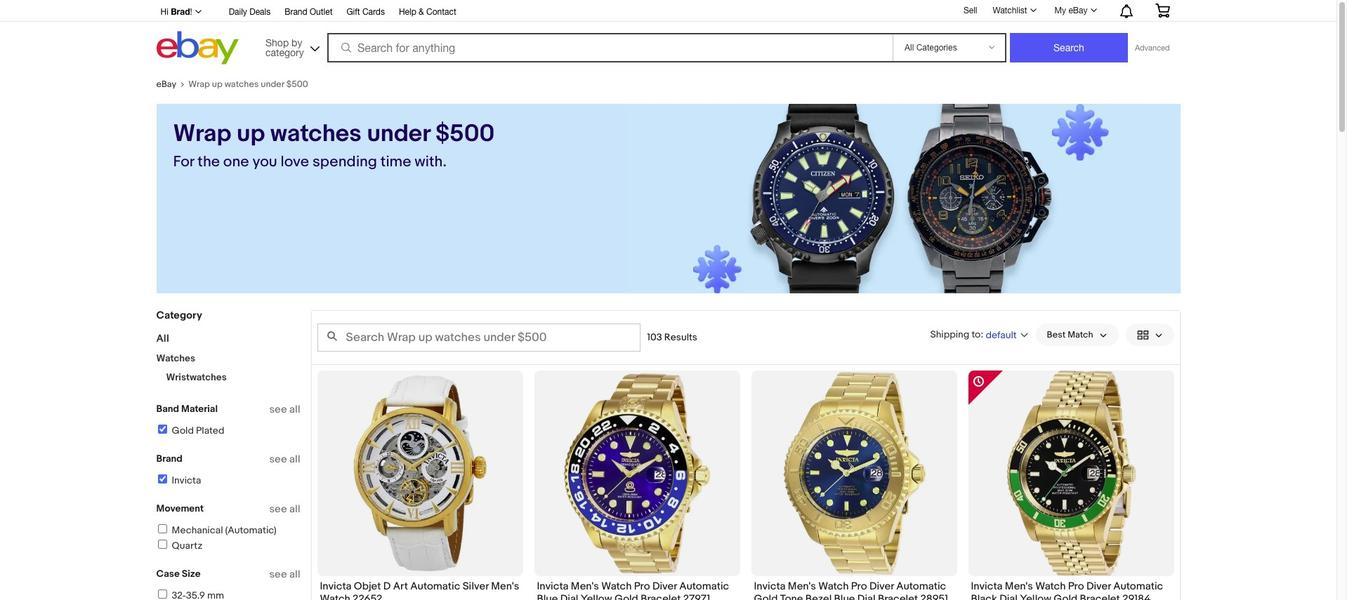 Task type: describe. For each thing, give the bounding box(es) containing it.
best match button
[[1036, 324, 1119, 346]]

daily
[[229, 7, 247, 17]]

watches for wrap up watches under $500 for the one you love spending time with.
[[270, 119, 362, 149]]

invicta men's watch pro diver automatic blue dial yellow gold bracelet 27971 link
[[537, 580, 737, 601]]

brand outlet link
[[285, 5, 333, 20]]

invicta for invicta men's watch pro diver automatic gold tone bezel blue dial bracelet 28951
[[754, 580, 786, 594]]

sell link
[[958, 5, 984, 15]]

brand outlet
[[285, 7, 333, 17]]

watch for black
[[1036, 580, 1066, 594]]

Mechanical (Automatic) checkbox
[[158, 525, 167, 534]]

shop by category button
[[259, 31, 323, 61]]

help & contact link
[[399, 5, 456, 20]]

mechanical (automatic)
[[172, 525, 277, 537]]

invicta men's watch pro diver automatic gold tone bezel blue dial bracelet 28951
[[754, 580, 949, 601]]

103
[[647, 332, 662, 344]]

!
[[190, 7, 192, 17]]

up for wrap up watches under $500 for the one you love spending time with.
[[237, 119, 265, 149]]

up for wrap up watches under $500
[[212, 79, 223, 90]]

29184
[[1123, 593, 1151, 601]]

27971
[[683, 593, 711, 601]]

case size
[[156, 568, 201, 580]]

shop by category banner
[[153, 0, 1181, 68]]

all for brand
[[289, 453, 300, 467]]

watch for blue
[[602, 580, 632, 594]]

deals
[[250, 7, 271, 17]]

shipping to : default
[[931, 328, 1017, 341]]

all for band material
[[289, 403, 300, 417]]

22652
[[353, 593, 382, 601]]

men's for blue
[[571, 580, 599, 594]]

gold inside invicta men's watch pro diver automatic black dial yellow gold bracelet 29184
[[1054, 593, 1078, 601]]

automatic inside the invicta objet d art automatic silver men's watch 22652
[[411, 580, 460, 594]]

hi
[[161, 7, 169, 17]]

shop by category
[[266, 37, 304, 58]]

brad
[[171, 6, 190, 17]]

all link
[[156, 332, 169, 346]]

see all for case size
[[269, 568, 300, 582]]

diver for bracelet
[[870, 580, 894, 594]]

see all button for band material
[[269, 403, 300, 417]]

:
[[981, 328, 984, 340]]

men's for gold
[[788, 580, 816, 594]]

men's inside the invicta objet d art automatic silver men's watch 22652
[[491, 580, 519, 594]]

invicta objet d art automatic silver men's watch 22652
[[320, 580, 519, 601]]

Search for anything text field
[[330, 34, 890, 61]]

all for case size
[[289, 568, 300, 582]]

one
[[223, 153, 249, 171]]

gold inside invicta men's watch pro diver automatic gold tone bezel blue dial bracelet 28951
[[754, 593, 778, 601]]

32-35.9 mm checkbox
[[158, 590, 167, 599]]

under for wrap up watches under $500 for the one you love spending time with.
[[367, 119, 430, 149]]

ebay inside wrap up watches under $500 'main content'
[[156, 79, 176, 90]]

$500 for wrap up watches under $500 for the one you love spending time with.
[[436, 119, 495, 149]]

invicta for invicta objet d art automatic silver men's watch 22652
[[320, 580, 352, 594]]

watchlist
[[993, 6, 1028, 15]]

help & contact
[[399, 7, 456, 17]]

bracelet inside invicta men's watch pro diver automatic gold tone bezel blue dial bracelet 28951
[[878, 593, 918, 601]]

blue inside invicta men's watch pro diver automatic gold tone bezel blue dial bracelet 28951
[[834, 593, 855, 601]]

bezel
[[806, 593, 832, 601]]

shop
[[266, 37, 289, 48]]

category
[[266, 47, 304, 58]]

gold plated
[[172, 425, 225, 437]]

invicta men's watch pro diver automatic black dial yellow gold bracelet 29184 link
[[971, 580, 1172, 601]]

under for wrap up watches under $500
[[261, 79, 284, 90]]

automatic for gold
[[897, 580, 947, 594]]

invicta men's watch pro diver automatic gold tone bezel blue dial bracelet 28951 image
[[751, 371, 957, 577]]

gift
[[347, 7, 360, 17]]

wrap for wrap up watches under $500 for the one you love spending time with.
[[173, 119, 231, 149]]

watchlist link
[[985, 2, 1043, 19]]

daily deals link
[[229, 5, 271, 20]]

invicta men's watch pro diver automatic gold tone bezel blue dial bracelet 28951 link
[[754, 580, 955, 601]]

for
[[173, 153, 194, 171]]

see all button for movement
[[269, 503, 300, 516]]

results
[[665, 332, 698, 344]]

invicta for invicta men's watch pro diver automatic blue dial yellow gold bracelet 27971
[[537, 580, 569, 594]]

pro for 27971
[[634, 580, 650, 594]]

best
[[1047, 330, 1066, 341]]

invicta men's watch pro diver automatic blue dial yellow gold bracelet 27971 image
[[534, 371, 740, 577]]

wrap up watches under $500
[[188, 79, 308, 90]]

movement
[[156, 503, 204, 515]]

all watches wristwatches
[[156, 332, 227, 384]]

pro for 29184
[[1069, 580, 1085, 594]]

mechanical (automatic) link
[[156, 525, 277, 537]]

best match
[[1047, 330, 1094, 341]]

tone
[[780, 593, 803, 601]]

by
[[292, 37, 302, 48]]

&
[[419, 7, 424, 17]]

account navigation
[[153, 0, 1181, 22]]

case
[[156, 568, 180, 580]]

brand for brand
[[156, 453, 183, 465]]

(automatic)
[[225, 525, 277, 537]]

you
[[253, 153, 277, 171]]

mechanical
[[172, 525, 223, 537]]



Task type: locate. For each thing, give the bounding box(es) containing it.
2 bracelet from the left
[[878, 593, 918, 601]]

0 horizontal spatial under
[[261, 79, 284, 90]]

diver left 29184
[[1087, 580, 1111, 594]]

outlet
[[310, 7, 333, 17]]

see all button for brand
[[269, 453, 300, 467]]

2 horizontal spatial diver
[[1087, 580, 1111, 594]]

blue inside the invicta men's watch pro diver automatic blue dial yellow gold bracelet 27971
[[537, 593, 558, 601]]

love
[[281, 153, 309, 171]]

invicta men's watch pro diver automatic blue dial yellow gold bracelet 27971
[[537, 580, 729, 601]]

2 automatic from the left
[[680, 580, 729, 594]]

0 horizontal spatial brand
[[156, 453, 183, 465]]

ebay
[[1069, 6, 1088, 15], [156, 79, 176, 90]]

0 horizontal spatial up
[[212, 79, 223, 90]]

time
[[381, 153, 411, 171]]

2 horizontal spatial dial
[[1000, 593, 1018, 601]]

watches
[[156, 353, 195, 365]]

103 results
[[647, 332, 698, 344]]

1 pro from the left
[[634, 580, 650, 594]]

2 yellow from the left
[[1020, 593, 1052, 601]]

pro for bracelet
[[851, 580, 867, 594]]

0 vertical spatial brand
[[285, 7, 307, 17]]

pro inside invicta men's watch pro diver automatic gold tone bezel blue dial bracelet 28951
[[851, 580, 867, 594]]

pro inside invicta men's watch pro diver automatic black dial yellow gold bracelet 29184
[[1069, 580, 1085, 594]]

quartz
[[172, 540, 203, 552]]

invicta for invicta men's watch pro diver automatic black dial yellow gold bracelet 29184
[[971, 580, 1003, 594]]

pro left 29184
[[1069, 580, 1085, 594]]

1 horizontal spatial under
[[367, 119, 430, 149]]

0 vertical spatial watches
[[225, 79, 259, 90]]

yellow inside the invicta men's watch pro diver automatic blue dial yellow gold bracelet 27971
[[581, 593, 612, 601]]

dial
[[560, 593, 579, 601], [858, 593, 876, 601], [1000, 593, 1018, 601]]

category
[[156, 309, 202, 323]]

silver
[[463, 580, 489, 594]]

dial inside the invicta men's watch pro diver automatic blue dial yellow gold bracelet 27971
[[560, 593, 579, 601]]

bracelet left 28951
[[878, 593, 918, 601]]

gold inside the invicta men's watch pro diver automatic blue dial yellow gold bracelet 27971
[[615, 593, 639, 601]]

up right ebay "link"
[[212, 79, 223, 90]]

invicta inside the invicta objet d art automatic silver men's watch 22652
[[320, 580, 352, 594]]

1 horizontal spatial $500
[[436, 119, 495, 149]]

automatic for black
[[1114, 580, 1164, 594]]

0 vertical spatial wrap
[[188, 79, 210, 90]]

diver inside the invicta men's watch pro diver automatic blue dial yellow gold bracelet 27971
[[653, 580, 677, 594]]

under down category
[[261, 79, 284, 90]]

yellow inside invicta men's watch pro diver automatic black dial yellow gold bracelet 29184
[[1020, 593, 1052, 601]]

invicta objet d art automatic silver men's watch 22652 image
[[317, 371, 523, 577]]

see for band material
[[269, 403, 287, 417]]

0 vertical spatial $500
[[286, 79, 308, 90]]

yellow for black
[[1020, 593, 1052, 601]]

4 see all button from the top
[[269, 568, 300, 582]]

brand left outlet
[[285, 7, 307, 17]]

4 see from the top
[[269, 568, 287, 582]]

see all
[[269, 403, 300, 417], [269, 453, 300, 467], [269, 503, 300, 516], [269, 568, 300, 582]]

see all button for case size
[[269, 568, 300, 582]]

1 horizontal spatial diver
[[870, 580, 894, 594]]

match
[[1068, 330, 1094, 341]]

bracelet left 27971
[[641, 593, 681, 601]]

$500
[[286, 79, 308, 90], [436, 119, 495, 149]]

4 automatic from the left
[[1114, 580, 1164, 594]]

objet
[[354, 580, 381, 594]]

quartz link
[[156, 540, 203, 552]]

1 vertical spatial brand
[[156, 453, 183, 465]]

diver inside invicta men's watch pro diver automatic gold tone bezel blue dial bracelet 28951
[[870, 580, 894, 594]]

brand for brand outlet
[[285, 7, 307, 17]]

3 see all from the top
[[269, 503, 300, 516]]

dial for blue
[[560, 593, 579, 601]]

0 horizontal spatial ebay
[[156, 79, 176, 90]]

0 horizontal spatial blue
[[537, 593, 558, 601]]

1 vertical spatial up
[[237, 119, 265, 149]]

28951
[[921, 593, 949, 601]]

invicta objet d art automatic silver men's watch 22652 link
[[320, 580, 520, 601]]

gift cards link
[[347, 5, 385, 20]]

watch inside the invicta objet d art automatic silver men's watch 22652
[[320, 593, 350, 601]]

brand inside brand outlet link
[[285, 7, 307, 17]]

4 men's from the left
[[1005, 580, 1033, 594]]

see
[[269, 403, 287, 417], [269, 453, 287, 467], [269, 503, 287, 516], [269, 568, 287, 582]]

0 horizontal spatial pro
[[634, 580, 650, 594]]

wrap up watches under $500 main content
[[145, 68, 1192, 601]]

see for brand
[[269, 453, 287, 467]]

1 vertical spatial watches
[[270, 119, 362, 149]]

invicta inside invicta men's watch pro diver automatic black dial yellow gold bracelet 29184
[[971, 580, 1003, 594]]

diver left 27971
[[653, 580, 677, 594]]

Quartz checkbox
[[158, 540, 167, 549]]

bracelet for invicta men's watch pro diver automatic blue dial yellow gold bracelet 27971
[[641, 593, 681, 601]]

2 diver from the left
[[870, 580, 894, 594]]

$500 down category
[[286, 79, 308, 90]]

plated
[[196, 425, 225, 437]]

see all for movement
[[269, 503, 300, 516]]

watch for gold
[[819, 580, 849, 594]]

see all for brand
[[269, 453, 300, 467]]

invicta
[[172, 475, 201, 487], [320, 580, 352, 594], [537, 580, 569, 594], [754, 580, 786, 594], [971, 580, 1003, 594]]

2 pro from the left
[[851, 580, 867, 594]]

bracelet
[[641, 593, 681, 601], [878, 593, 918, 601], [1080, 593, 1121, 601]]

watch
[[602, 580, 632, 594], [819, 580, 849, 594], [1036, 580, 1066, 594], [320, 593, 350, 601]]

men's
[[491, 580, 519, 594], [571, 580, 599, 594], [788, 580, 816, 594], [1005, 580, 1033, 594]]

0 horizontal spatial bracelet
[[641, 593, 681, 601]]

ebay link
[[156, 79, 188, 90]]

your shopping cart image
[[1155, 4, 1171, 18]]

art
[[393, 580, 408, 594]]

3 automatic from the left
[[897, 580, 947, 594]]

automatic inside the invicta men's watch pro diver automatic blue dial yellow gold bracelet 27971
[[680, 580, 729, 594]]

invicta inside invicta men's watch pro diver automatic gold tone bezel blue dial bracelet 28951
[[754, 580, 786, 594]]

bracelet for invicta men's watch pro diver automatic black dial yellow gold bracelet 29184
[[1080, 593, 1121, 601]]

material
[[181, 403, 218, 415]]

gold plated link
[[156, 425, 225, 437]]

yellow
[[581, 593, 612, 601], [1020, 593, 1052, 601]]

d
[[383, 580, 391, 594]]

contact
[[426, 7, 456, 17]]

0 horizontal spatial diver
[[653, 580, 677, 594]]

1 automatic from the left
[[411, 580, 460, 594]]

invicta men's watch pro diver automatic black dial yellow gold bracelet 29184
[[971, 580, 1164, 601]]

dial inside invicta men's watch pro diver automatic gold tone bezel blue dial bracelet 28951
[[858, 593, 876, 601]]

1 see all from the top
[[269, 403, 300, 417]]

0 horizontal spatial dial
[[560, 593, 579, 601]]

3 bracelet from the left
[[1080, 593, 1121, 601]]

wrap up watches under $500 for the one you love spending time with.
[[173, 119, 495, 171]]

diver for 29184
[[1087, 580, 1111, 594]]

1 horizontal spatial yellow
[[1020, 593, 1052, 601]]

with.
[[415, 153, 447, 171]]

0 vertical spatial under
[[261, 79, 284, 90]]

to
[[972, 328, 981, 340]]

watches for wrap up watches under $500
[[225, 79, 259, 90]]

2 see all button from the top
[[269, 453, 300, 467]]

$500 up with.
[[436, 119, 495, 149]]

1 see from the top
[[269, 403, 287, 417]]

men's inside invicta men's watch pro diver automatic gold tone bezel blue dial bracelet 28951
[[788, 580, 816, 594]]

black
[[971, 593, 998, 601]]

watches
[[225, 79, 259, 90], [270, 119, 362, 149]]

band material
[[156, 403, 218, 415]]

1 horizontal spatial blue
[[834, 593, 855, 601]]

see all button
[[269, 403, 300, 417], [269, 453, 300, 467], [269, 503, 300, 516], [269, 568, 300, 582]]

watch inside invicta men's watch pro diver automatic gold tone bezel blue dial bracelet 28951
[[819, 580, 849, 594]]

1 men's from the left
[[491, 580, 519, 594]]

2 all from the top
[[289, 453, 300, 467]]

1 vertical spatial wrap
[[173, 119, 231, 149]]

1 bracelet from the left
[[641, 593, 681, 601]]

1 dial from the left
[[560, 593, 579, 601]]

Invicta checkbox
[[158, 475, 167, 484]]

pro
[[634, 580, 650, 594], [851, 580, 867, 594], [1069, 580, 1085, 594]]

2 blue from the left
[[834, 593, 855, 601]]

pro left 27971
[[634, 580, 650, 594]]

wristwatches
[[166, 372, 227, 384]]

under
[[261, 79, 284, 90], [367, 119, 430, 149]]

wrap inside wrap up watches under $500 for the one you love spending time with.
[[173, 119, 231, 149]]

3 all from the top
[[289, 503, 300, 516]]

under inside wrap up watches under $500 for the one you love spending time with.
[[367, 119, 430, 149]]

0 vertical spatial up
[[212, 79, 223, 90]]

dial inside invicta men's watch pro diver automatic black dial yellow gold bracelet 29184
[[1000, 593, 1018, 601]]

hi brad !
[[161, 6, 192, 17]]

diver
[[653, 580, 677, 594], [870, 580, 894, 594], [1087, 580, 1111, 594]]

Enter your search keyword text field
[[317, 324, 640, 352]]

0 vertical spatial ebay
[[1069, 6, 1088, 15]]

watch inside invicta men's watch pro diver automatic black dial yellow gold bracelet 29184
[[1036, 580, 1066, 594]]

2 horizontal spatial bracelet
[[1080, 593, 1121, 601]]

advanced link
[[1128, 34, 1177, 62]]

3 see all button from the top
[[269, 503, 300, 516]]

1 horizontal spatial pro
[[851, 580, 867, 594]]

dial for black
[[1000, 593, 1018, 601]]

bracelet inside invicta men's watch pro diver automatic black dial yellow gold bracelet 29184
[[1080, 593, 1121, 601]]

default
[[986, 329, 1017, 341]]

2 dial from the left
[[858, 593, 876, 601]]

spending
[[313, 153, 377, 171]]

1 horizontal spatial ebay
[[1069, 6, 1088, 15]]

1 horizontal spatial dial
[[858, 593, 876, 601]]

invicta inside the invicta men's watch pro diver automatic blue dial yellow gold bracelet 27971
[[537, 580, 569, 594]]

1 yellow from the left
[[581, 593, 612, 601]]

pro right bezel
[[851, 580, 867, 594]]

invicta for invicta
[[172, 475, 201, 487]]

sell
[[964, 5, 978, 15]]

automatic inside invicta men's watch pro diver automatic black dial yellow gold bracelet 29184
[[1114, 580, 1164, 594]]

diver for 27971
[[653, 580, 677, 594]]

$500 inside wrap up watches under $500 for the one you love spending time with.
[[436, 119, 495, 149]]

ebay inside account navigation
[[1069, 6, 1088, 15]]

1 see all button from the top
[[269, 403, 300, 417]]

my ebay link
[[1047, 2, 1103, 19]]

1 horizontal spatial up
[[237, 119, 265, 149]]

band
[[156, 403, 179, 415]]

1 blue from the left
[[537, 593, 558, 601]]

men's for black
[[1005, 580, 1033, 594]]

0 horizontal spatial watches
[[225, 79, 259, 90]]

4 see all from the top
[[269, 568, 300, 582]]

2 horizontal spatial pro
[[1069, 580, 1085, 594]]

wrap
[[188, 79, 210, 90], [173, 119, 231, 149]]

Gold Plated checkbox
[[158, 425, 167, 434]]

yellow for blue
[[581, 593, 612, 601]]

my ebay
[[1055, 6, 1088, 15]]

1 horizontal spatial watches
[[270, 119, 362, 149]]

gold
[[172, 425, 194, 437], [615, 593, 639, 601], [754, 593, 778, 601], [1054, 593, 1078, 601]]

2 see all from the top
[[269, 453, 300, 467]]

wrap for wrap up watches under $500
[[188, 79, 210, 90]]

daily deals
[[229, 7, 271, 17]]

see all for band material
[[269, 403, 300, 417]]

shipping
[[931, 328, 970, 340]]

$500 for wrap up watches under $500
[[286, 79, 308, 90]]

the
[[198, 153, 220, 171]]

all
[[289, 403, 300, 417], [289, 453, 300, 467], [289, 503, 300, 516], [289, 568, 300, 582]]

none submit inside shop by category banner
[[1010, 33, 1128, 63]]

up inside wrap up watches under $500 for the one you love spending time with.
[[237, 119, 265, 149]]

diver left 28951
[[870, 580, 894, 594]]

3 pro from the left
[[1069, 580, 1085, 594]]

brand up invicta checkbox
[[156, 453, 183, 465]]

men's inside the invicta men's watch pro diver automatic blue dial yellow gold bracelet 27971
[[571, 580, 599, 594]]

bracelet left 29184
[[1080, 593, 1121, 601]]

0 horizontal spatial yellow
[[581, 593, 612, 601]]

gift cards
[[347, 7, 385, 17]]

3 men's from the left
[[788, 580, 816, 594]]

brand inside wrap up watches under $500 'main content'
[[156, 453, 183, 465]]

invicta men's watch pro diver automatic black dial yellow gold bracelet 29184 image
[[969, 371, 1174, 577]]

up
[[212, 79, 223, 90], [237, 119, 265, 149]]

bracelet inside the invicta men's watch pro diver automatic blue dial yellow gold bracelet 27971
[[641, 593, 681, 601]]

see for case size
[[269, 568, 287, 582]]

2 men's from the left
[[571, 580, 599, 594]]

men's inside invicta men's watch pro diver automatic black dial yellow gold bracelet 29184
[[1005, 580, 1033, 594]]

all for movement
[[289, 503, 300, 516]]

view: gallery view image
[[1137, 328, 1163, 343]]

1 all from the top
[[289, 403, 300, 417]]

1 horizontal spatial brand
[[285, 7, 307, 17]]

1 vertical spatial $500
[[436, 119, 495, 149]]

None submit
[[1010, 33, 1128, 63]]

4 all from the top
[[289, 568, 300, 582]]

cards
[[362, 7, 385, 17]]

my
[[1055, 6, 1067, 15]]

2 see from the top
[[269, 453, 287, 467]]

automatic inside invicta men's watch pro diver automatic gold tone bezel blue dial bracelet 28951
[[897, 580, 947, 594]]

3 dial from the left
[[1000, 593, 1018, 601]]

automatic for blue
[[680, 580, 729, 594]]

1 vertical spatial ebay
[[156, 79, 176, 90]]

3 see from the top
[[269, 503, 287, 516]]

1 diver from the left
[[653, 580, 677, 594]]

3 diver from the left
[[1087, 580, 1111, 594]]

invicta link
[[156, 475, 201, 487]]

1 vertical spatial under
[[367, 119, 430, 149]]

diver inside invicta men's watch pro diver automatic black dial yellow gold bracelet 29184
[[1087, 580, 1111, 594]]

pro inside the invicta men's watch pro diver automatic blue dial yellow gold bracelet 27971
[[634, 580, 650, 594]]

watch inside the invicta men's watch pro diver automatic blue dial yellow gold bracelet 27971
[[602, 580, 632, 594]]

all
[[156, 332, 169, 346]]

watches inside wrap up watches under $500 for the one you love spending time with.
[[270, 119, 362, 149]]

see for movement
[[269, 503, 287, 516]]

help
[[399, 7, 416, 17]]

advanced
[[1135, 44, 1170, 52]]

under up time
[[367, 119, 430, 149]]

0 horizontal spatial $500
[[286, 79, 308, 90]]

up up 'you'
[[237, 119, 265, 149]]

1 horizontal spatial bracelet
[[878, 593, 918, 601]]

size
[[182, 568, 201, 580]]



Task type: vqa. For each thing, say whether or not it's contained in the screenshot.
seller
no



